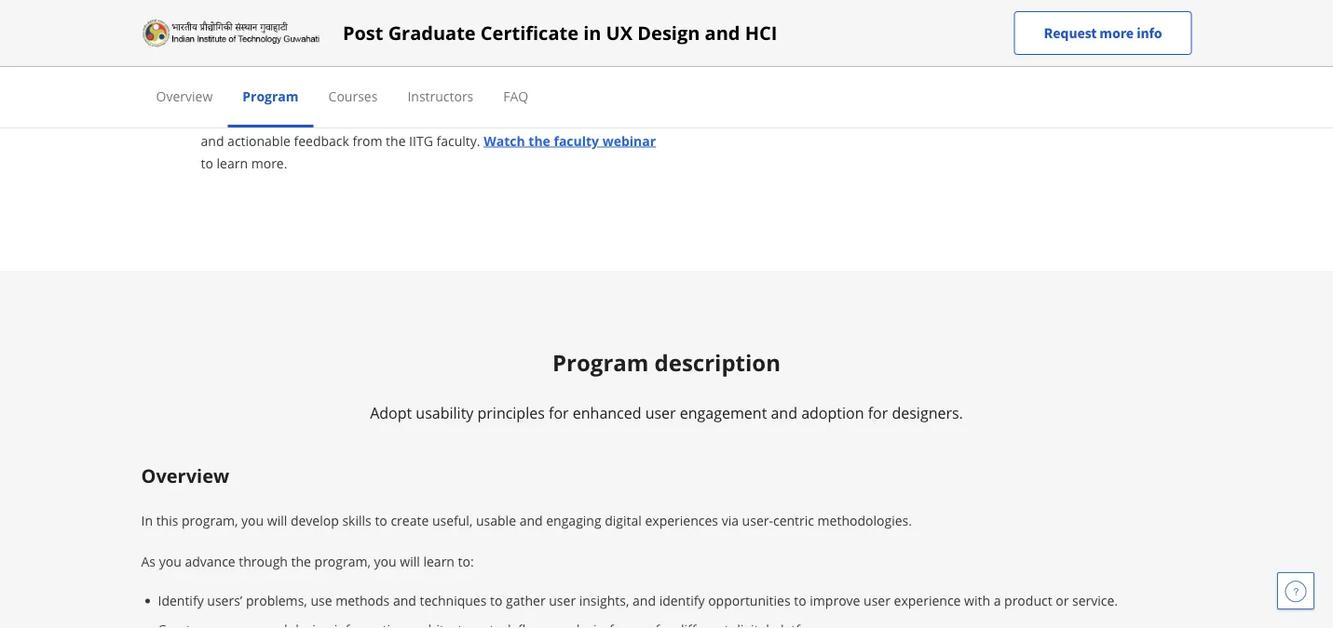 Task type: describe. For each thing, give the bounding box(es) containing it.
post graduate certificate in ux design and hci
[[343, 20, 777, 46]]

and left hci
[[705, 20, 740, 46]]

iitg
[[409, 132, 433, 150]]

actionable
[[227, 132, 290, 150]]

faq link
[[503, 87, 528, 105]]

design
[[637, 20, 700, 46]]

as
[[141, 553, 156, 571]]

program for program description
[[552, 348, 649, 378]]

based
[[273, 49, 328, 75]]

direct,
[[488, 109, 526, 127]]

request more info
[[1044, 24, 1162, 42]]

instructors link
[[407, 87, 473, 105]]

curriculum
[[403, 87, 469, 105]]

methodologies.
[[818, 512, 912, 530]]

users'
[[207, 592, 242, 610]]

the inside watch the faculty webinar to learn more.
[[528, 132, 550, 150]]

0 horizontal spatial you
[[159, 553, 181, 571]]

to inside watch the faculty webinar to learn more.
[[201, 154, 213, 172]]

to:
[[458, 553, 474, 571]]

a inside effective learning with a practical curriculum that includes capstone projects, real-world cases and hands-on online labs. get direct, real-time engagement and actionable feedback from the iitg faculty.
[[338, 87, 345, 105]]

0 vertical spatial learning
[[333, 49, 410, 75]]

centric
[[773, 512, 814, 530]]

courses link
[[328, 87, 378, 105]]

post
[[343, 20, 383, 46]]

project-
[[201, 49, 273, 75]]

product
[[1004, 592, 1052, 610]]

engaging
[[546, 512, 601, 530]]

2 real- from the left
[[529, 109, 557, 127]]

identify
[[158, 592, 204, 610]]

or
[[1056, 592, 1069, 610]]

hci
[[745, 20, 777, 46]]

in
[[583, 20, 601, 46]]

webinar
[[602, 132, 656, 150]]

gather
[[506, 592, 546, 610]]

certificate
[[481, 20, 578, 46]]

adopt
[[370, 403, 412, 423]]

0 horizontal spatial the
[[291, 553, 311, 571]]

problems,
[[246, 592, 307, 610]]

faculty.
[[436, 132, 480, 150]]

projects,
[[613, 87, 665, 105]]

advance
[[185, 553, 235, 571]]

skills
[[342, 512, 371, 530]]

1 for from the left
[[549, 403, 569, 423]]

develop
[[291, 512, 339, 530]]

1 horizontal spatial learn
[[423, 553, 455, 571]]

world
[[228, 109, 263, 127]]

1 horizontal spatial user
[[645, 403, 676, 423]]

1 vertical spatial will
[[400, 553, 420, 571]]

in
[[141, 512, 153, 530]]

get
[[463, 109, 485, 127]]

feedback
[[294, 132, 349, 150]]

1 horizontal spatial program,
[[314, 553, 371, 571]]

useful,
[[432, 512, 473, 530]]

with inside effective learning with a practical curriculum that includes capstone projects, real-world cases and hands-on online labs. get direct, real-time engagement and actionable feedback from the iitg faculty.
[[309, 87, 335, 105]]

info
[[1137, 24, 1162, 42]]

principles
[[477, 403, 545, 423]]

from
[[353, 132, 382, 150]]

help center image
[[1285, 580, 1307, 603]]

hands-
[[329, 109, 371, 127]]

indian institute of technology - guwahati image
[[141, 18, 320, 48]]

2 for from the left
[[868, 403, 888, 423]]

includes
[[501, 87, 551, 105]]

graduate
[[388, 20, 476, 46]]

identify users' problems, use methods and techniques to gather user insights, and  identify opportunities to improve user experience with a product or service.
[[158, 592, 1118, 610]]

overview inside certificate menu element
[[156, 87, 213, 105]]

through
[[239, 553, 288, 571]]

the inside effective learning with a practical curriculum that includes capstone projects, real-world cases and hands-on online labs. get direct, real-time engagement and actionable feedback from the iitg faculty.
[[386, 132, 406, 150]]

this
[[156, 512, 178, 530]]

labs.
[[432, 109, 460, 127]]

0 horizontal spatial will
[[267, 512, 287, 530]]

improve
[[810, 592, 860, 610]]

faq
[[503, 87, 528, 105]]

program for program link
[[242, 87, 299, 105]]

watch the faculty webinar to learn more.
[[201, 132, 656, 172]]

to right skills on the bottom of the page
[[375, 512, 387, 530]]

2 horizontal spatial user
[[864, 592, 890, 610]]

more.
[[251, 154, 287, 172]]

watch
[[484, 132, 525, 150]]

effective
[[201, 87, 252, 105]]

that
[[473, 87, 497, 105]]

online
[[390, 109, 428, 127]]

identify users' problems, use methods and techniques to gather user insights, and  identify opportunities to improve user experience with a product or service. list
[[149, 592, 1192, 629]]



Task type: locate. For each thing, give the bounding box(es) containing it.
engagement down description
[[680, 403, 767, 423]]

2 horizontal spatial you
[[374, 553, 397, 571]]

a inside list item
[[994, 592, 1001, 610]]

1 vertical spatial with
[[964, 592, 990, 610]]

the left the 'iitg'
[[386, 132, 406, 150]]

you up through
[[241, 512, 264, 530]]

with right "experience"
[[964, 592, 990, 610]]

1 vertical spatial engagement
[[680, 403, 767, 423]]

the right watch
[[528, 132, 550, 150]]

in this program, you will develop skills to create useful, usable and engaging digital experiences via user-centric methodologies.
[[141, 512, 912, 530]]

1 vertical spatial learning
[[256, 87, 305, 105]]

real-
[[201, 109, 228, 127], [529, 109, 557, 127]]

0 vertical spatial will
[[267, 512, 287, 530]]

to
[[201, 154, 213, 172], [375, 512, 387, 530], [490, 592, 503, 610], [794, 592, 806, 610]]

service.
[[1072, 592, 1118, 610]]

identify users' problems, use methods and techniques to gather user insights, and  identify opportunities to improve user experience with a product or service. list item
[[158, 592, 1192, 611]]

user down program description
[[645, 403, 676, 423]]

0 vertical spatial program,
[[182, 512, 238, 530]]

0 vertical spatial a
[[338, 87, 345, 105]]

1 vertical spatial a
[[994, 592, 1001, 610]]

certificate menu element
[[141, 67, 1192, 128]]

insights,
[[579, 592, 629, 610]]

description
[[654, 348, 781, 378]]

with inside "identify users' problems, use methods and techniques to gather user insights, and  identify opportunities to improve user experience with a product or service." list item
[[964, 592, 990, 610]]

0 horizontal spatial user
[[549, 592, 576, 610]]

engagement inside effective learning with a practical curriculum that includes capstone projects, real-world cases and hands-on online labs. get direct, real-time engagement and actionable feedback from the iitg faculty.
[[587, 109, 664, 127]]

to left "more."
[[201, 154, 213, 172]]

request
[[1044, 24, 1097, 42]]

effective learning with a practical curriculum that includes capstone projects, real-world cases and hands-on online labs. get direct, real-time engagement and actionable feedback from the iitg faculty.
[[201, 87, 665, 150]]

cases
[[266, 109, 299, 127]]

courses
[[328, 87, 378, 105]]

0 horizontal spatial with
[[309, 87, 335, 105]]

real- down the effective
[[201, 109, 228, 127]]

will down create
[[400, 553, 420, 571]]

overview up this
[[141, 463, 229, 489]]

will
[[267, 512, 287, 530], [400, 553, 420, 571]]

capstone
[[554, 87, 610, 105]]

program description
[[552, 348, 781, 378]]

experience
[[894, 592, 961, 610]]

you up methods
[[374, 553, 397, 571]]

0 horizontal spatial engagement
[[587, 109, 664, 127]]

0 vertical spatial learn
[[217, 154, 248, 172]]

techniques
[[420, 592, 487, 610]]

0 horizontal spatial learn
[[217, 154, 248, 172]]

1 horizontal spatial a
[[994, 592, 1001, 610]]

to left "improve"
[[794, 592, 806, 610]]

time
[[557, 109, 584, 127]]

learn down actionable
[[217, 154, 248, 172]]

1 vertical spatial program
[[552, 348, 649, 378]]

via
[[722, 512, 739, 530]]

the
[[386, 132, 406, 150], [528, 132, 550, 150], [291, 553, 311, 571]]

1 vertical spatial learn
[[423, 553, 455, 571]]

adoption
[[801, 403, 864, 423]]

and right methods
[[393, 592, 416, 610]]

opportunities
[[708, 592, 791, 610]]

0 horizontal spatial program,
[[182, 512, 238, 530]]

engagement up "webinar"
[[587, 109, 664, 127]]

adopt usability principles for enhanced user engagement and adoption for designers.
[[370, 403, 963, 423]]

enhanced
[[573, 403, 641, 423]]

0 horizontal spatial a
[[338, 87, 345, 105]]

for right the principles
[[549, 403, 569, 423]]

0 vertical spatial overview
[[156, 87, 213, 105]]

0 horizontal spatial program
[[242, 87, 299, 105]]

engagement
[[587, 109, 664, 127], [680, 403, 767, 423]]

create
[[391, 512, 429, 530]]

1 vertical spatial overview
[[141, 463, 229, 489]]

learning inside effective learning with a practical curriculum that includes capstone projects, real-world cases and hands-on online labs. get direct, real-time engagement and actionable feedback from the iitg faculty.
[[256, 87, 305, 105]]

user right "improve"
[[864, 592, 890, 610]]

1 horizontal spatial with
[[964, 592, 990, 610]]

0 vertical spatial with
[[309, 87, 335, 105]]

program, down skills on the bottom of the page
[[314, 553, 371, 571]]

practical
[[349, 87, 400, 105]]

and
[[705, 20, 740, 46], [303, 109, 326, 127], [201, 132, 224, 150], [771, 403, 797, 423], [519, 512, 543, 530], [393, 592, 416, 610], [633, 592, 656, 610]]

to left gather
[[490, 592, 503, 610]]

you right as
[[159, 553, 181, 571]]

program
[[242, 87, 299, 105], [552, 348, 649, 378]]

list item
[[158, 620, 1192, 629]]

with up hands-
[[309, 87, 335, 105]]

usable
[[476, 512, 516, 530]]

and up 'feedback'
[[303, 109, 326, 127]]

learn inside watch the faculty webinar to learn more.
[[217, 154, 248, 172]]

1 vertical spatial program,
[[314, 553, 371, 571]]

overview link
[[156, 87, 213, 105]]

user-
[[742, 512, 773, 530]]

learning up cases
[[256, 87, 305, 105]]

0 horizontal spatial real-
[[201, 109, 228, 127]]

0 vertical spatial program
[[242, 87, 299, 105]]

more
[[1100, 24, 1134, 42]]

learning
[[333, 49, 410, 75], [256, 87, 305, 105]]

0 vertical spatial engagement
[[587, 109, 664, 127]]

a left product
[[994, 592, 1001, 610]]

on
[[371, 109, 387, 127]]

digital
[[605, 512, 642, 530]]

user right gather
[[549, 592, 576, 610]]

for right adoption
[[868, 403, 888, 423]]

will left develop
[[267, 512, 287, 530]]

identify
[[659, 592, 705, 610]]

learn left to:
[[423, 553, 455, 571]]

ux
[[606, 20, 633, 46]]

program up cases
[[242, 87, 299, 105]]

learning down post
[[333, 49, 410, 75]]

1 horizontal spatial real-
[[529, 109, 557, 127]]

program, up the advance
[[182, 512, 238, 530]]

and left identify
[[633, 592, 656, 610]]

1 real- from the left
[[201, 109, 228, 127]]

a up hands-
[[338, 87, 345, 105]]

1 horizontal spatial will
[[400, 553, 420, 571]]

and right usable
[[519, 512, 543, 530]]

program up enhanced
[[552, 348, 649, 378]]

methods
[[335, 592, 390, 610]]

list item inside identify users' problems, use methods and techniques to gather user insights, and  identify opportunities to improve user experience with a product or service. list
[[158, 620, 1192, 629]]

program link
[[242, 87, 299, 105]]

1 horizontal spatial engagement
[[680, 403, 767, 423]]

learn
[[217, 154, 248, 172], [423, 553, 455, 571]]

overview down project-
[[156, 87, 213, 105]]

usability
[[416, 403, 474, 423]]

watch the faculty webinar link
[[484, 132, 656, 150]]

the right through
[[291, 553, 311, 571]]

1 horizontal spatial program
[[552, 348, 649, 378]]

and left actionable
[[201, 132, 224, 150]]

use
[[311, 592, 332, 610]]

a
[[338, 87, 345, 105], [994, 592, 1001, 610]]

as you advance through the program, you will learn to:
[[141, 553, 474, 571]]

1 horizontal spatial for
[[868, 403, 888, 423]]

user
[[645, 403, 676, 423], [549, 592, 576, 610], [864, 592, 890, 610]]

with
[[309, 87, 335, 105], [964, 592, 990, 610]]

request more info button
[[1014, 11, 1192, 55]]

program inside certificate menu element
[[242, 87, 299, 105]]

project-based learning
[[201, 49, 410, 75]]

real- down includes
[[529, 109, 557, 127]]

1 horizontal spatial the
[[386, 132, 406, 150]]

0 horizontal spatial learning
[[256, 87, 305, 105]]

1 horizontal spatial learning
[[333, 49, 410, 75]]

0 horizontal spatial for
[[549, 403, 569, 423]]

designers.
[[892, 403, 963, 423]]

and left adoption
[[771, 403, 797, 423]]

faculty
[[554, 132, 599, 150]]

you
[[241, 512, 264, 530], [159, 553, 181, 571], [374, 553, 397, 571]]

1 horizontal spatial you
[[241, 512, 264, 530]]

2 horizontal spatial the
[[528, 132, 550, 150]]

for
[[549, 403, 569, 423], [868, 403, 888, 423]]

overview
[[156, 87, 213, 105], [141, 463, 229, 489]]

experiences
[[645, 512, 718, 530]]

instructors
[[407, 87, 473, 105]]



Task type: vqa. For each thing, say whether or not it's contained in the screenshot.
the engagement
yes



